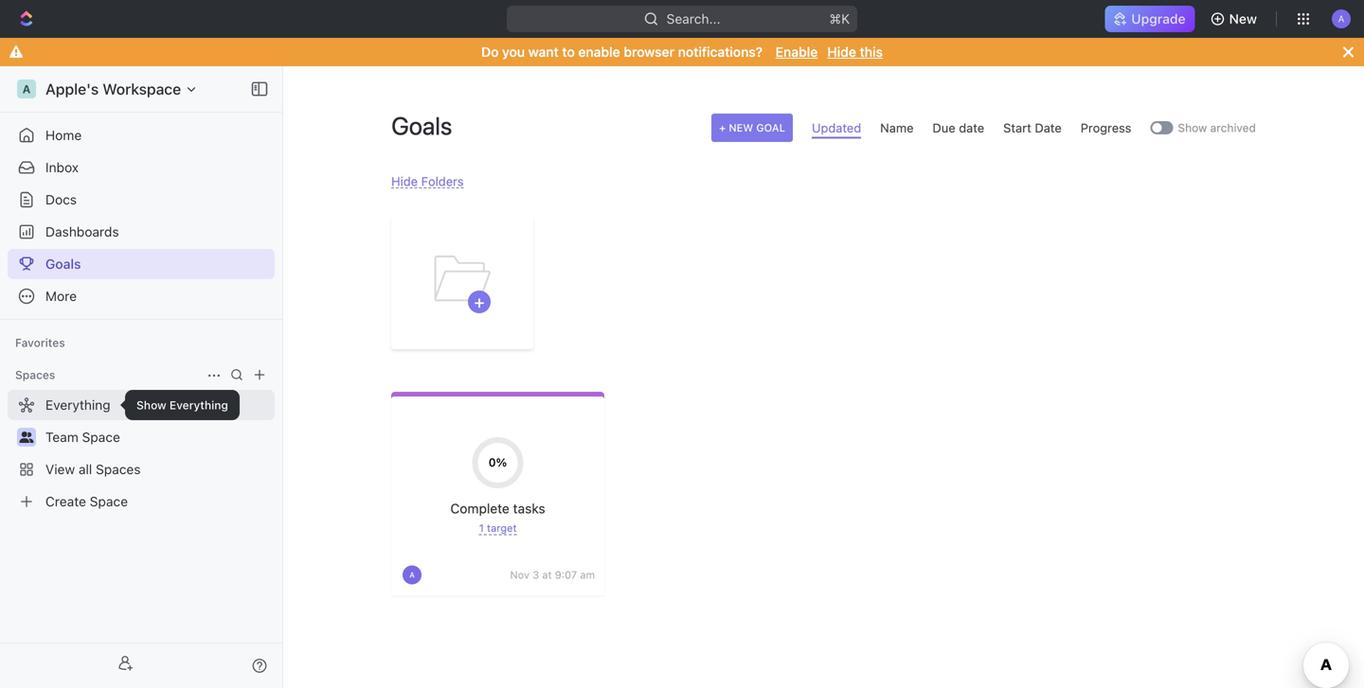 Task type: locate. For each thing, give the bounding box(es) containing it.
0 vertical spatial a
[[1339, 13, 1345, 24]]

hide folders
[[391, 174, 464, 189]]

complete
[[451, 501, 510, 517]]

space for team space
[[82, 430, 120, 445]]

0 vertical spatial a button
[[1327, 4, 1357, 34]]

all
[[79, 462, 92, 478]]

start date
[[1004, 121, 1062, 135]]

2 vertical spatial a
[[410, 571, 415, 580]]

apple's workspace, , element
[[17, 80, 36, 99]]

sidebar navigation
[[0, 66, 287, 689]]

new left goal
[[729, 122, 754, 134]]

1 horizontal spatial a
[[410, 571, 415, 580]]

1 vertical spatial +
[[474, 292, 485, 312]]

⌘k
[[829, 11, 850, 27]]

1 vertical spatial space
[[90, 494, 128, 510]]

1 vertical spatial a button
[[401, 564, 424, 587]]

do
[[481, 44, 499, 60]]

0 vertical spatial spaces
[[15, 369, 55, 382]]

a
[[1339, 13, 1345, 24], [22, 82, 31, 96], [410, 571, 415, 580]]

a button
[[1327, 4, 1357, 34], [401, 564, 424, 587]]

target
[[487, 523, 517, 535]]

0 horizontal spatial new
[[729, 122, 754, 134]]

1 horizontal spatial new
[[1230, 11, 1257, 27]]

0 horizontal spatial hide
[[391, 174, 418, 189]]

9:07
[[555, 570, 577, 582]]

0 horizontal spatial goals
[[45, 256, 81, 272]]

name
[[881, 121, 914, 135]]

spaces
[[15, 369, 55, 382], [96, 462, 141, 478]]

hide left this
[[828, 44, 857, 60]]

to
[[562, 44, 575, 60]]

nov 3 at 9:07 am
[[510, 570, 595, 582]]

1 vertical spatial hide
[[391, 174, 418, 189]]

apple's
[[45, 80, 99, 98]]

1 vertical spatial goals
[[45, 256, 81, 272]]

view all spaces
[[45, 462, 141, 478]]

0 horizontal spatial a button
[[401, 564, 424, 587]]

+
[[719, 122, 726, 134], [474, 292, 485, 312]]

tasks
[[513, 501, 546, 517]]

1 horizontal spatial +
[[719, 122, 726, 134]]

upgrade
[[1132, 11, 1186, 27]]

1 horizontal spatial goals
[[391, 111, 452, 140]]

space up the view all spaces
[[82, 430, 120, 445]]

hide
[[828, 44, 857, 60], [391, 174, 418, 189]]

view
[[45, 462, 75, 478]]

0 vertical spatial +
[[719, 122, 726, 134]]

2 horizontal spatial a
[[1339, 13, 1345, 24]]

1 vertical spatial a
[[22, 82, 31, 96]]

archived
[[1211, 121, 1256, 135]]

1 vertical spatial spaces
[[96, 462, 141, 478]]

1 horizontal spatial a button
[[1327, 4, 1357, 34]]

due date
[[933, 121, 985, 135]]

show archived
[[1178, 121, 1256, 135]]

date
[[959, 121, 985, 135]]

0 horizontal spatial spaces
[[15, 369, 55, 382]]

spaces right all
[[96, 462, 141, 478]]

hide left folders
[[391, 174, 418, 189]]

0 vertical spatial space
[[82, 430, 120, 445]]

new
[[1230, 11, 1257, 27], [729, 122, 754, 134]]

0 horizontal spatial +
[[474, 292, 485, 312]]

space inside team space link
[[82, 430, 120, 445]]

a inside "element"
[[22, 82, 31, 96]]

1 horizontal spatial hide
[[828, 44, 857, 60]]

docs link
[[8, 185, 275, 215]]

tree
[[8, 390, 275, 517]]

3
[[533, 570, 539, 582]]

create
[[45, 494, 86, 510]]

goals up more
[[45, 256, 81, 272]]

tree containing everything
[[8, 390, 275, 517]]

1
[[479, 523, 484, 535]]

view all spaces link
[[8, 455, 271, 485]]

progress
[[1081, 121, 1132, 135]]

spaces down the favorites 'button'
[[15, 369, 55, 382]]

goals up hide folders on the top left of the page
[[391, 111, 452, 140]]

0 vertical spatial hide
[[828, 44, 857, 60]]

goals
[[391, 111, 452, 140], [45, 256, 81, 272]]

user group image
[[19, 432, 34, 443]]

new button
[[1203, 4, 1269, 34]]

you
[[502, 44, 525, 60]]

favorites
[[15, 336, 65, 350]]

tree inside sidebar navigation
[[8, 390, 275, 517]]

space down the view all spaces
[[90, 494, 128, 510]]

+ new goal
[[719, 122, 786, 134]]

new right the "upgrade"
[[1230, 11, 1257, 27]]

create space link
[[8, 487, 271, 517]]

goals link
[[8, 249, 275, 280]]

0 vertical spatial new
[[1230, 11, 1257, 27]]

+ for + new goal
[[719, 122, 726, 134]]

due
[[933, 121, 956, 135]]

space
[[82, 430, 120, 445], [90, 494, 128, 510]]

start
[[1004, 121, 1032, 135]]

1 vertical spatial new
[[729, 122, 754, 134]]

0 horizontal spatial a
[[22, 82, 31, 96]]

space inside create space link
[[90, 494, 128, 510]]

create space
[[45, 494, 128, 510]]

goals inside sidebar navigation
[[45, 256, 81, 272]]



Task type: describe. For each thing, give the bounding box(es) containing it.
favorites button
[[8, 332, 73, 354]]

notifications?
[[678, 44, 763, 60]]

inbox
[[45, 160, 79, 175]]

team space link
[[45, 423, 271, 453]]

updated
[[812, 121, 862, 135]]

dashboards link
[[8, 217, 275, 247]]

workspace
[[103, 80, 181, 98]]

inbox link
[[8, 153, 275, 183]]

show
[[1178, 121, 1208, 135]]

home link
[[8, 120, 275, 151]]

search...
[[667, 11, 721, 27]]

space for create space
[[90, 494, 128, 510]]

new inside button
[[1230, 11, 1257, 27]]

at
[[542, 570, 552, 582]]

everything link
[[8, 390, 267, 421]]

more button
[[8, 281, 275, 312]]

want
[[529, 44, 559, 60]]

home
[[45, 127, 82, 143]]

am
[[580, 570, 595, 582]]

enable
[[579, 44, 620, 60]]

this
[[860, 44, 883, 60]]

docs
[[45, 192, 77, 208]]

goal
[[756, 122, 786, 134]]

everything
[[45, 398, 111, 413]]

more
[[45, 289, 77, 304]]

folders
[[421, 174, 464, 189]]

team
[[45, 430, 78, 445]]

date
[[1035, 121, 1062, 135]]

complete tasks 1 target
[[451, 501, 546, 535]]

nov
[[510, 570, 530, 582]]

apple's workspace
[[45, 80, 181, 98]]

0 vertical spatial goals
[[391, 111, 452, 140]]

do you want to enable browser notifications? enable hide this
[[481, 44, 883, 60]]

+ for +
[[474, 292, 485, 312]]

1 horizontal spatial spaces
[[96, 462, 141, 478]]

upgrade link
[[1105, 6, 1196, 32]]

dashboards
[[45, 224, 119, 240]]

browser
[[624, 44, 675, 60]]

enable
[[776, 44, 818, 60]]

team space
[[45, 430, 120, 445]]



Task type: vqa. For each thing, say whether or not it's contained in the screenshot.
BUSINESS TIME image
no



